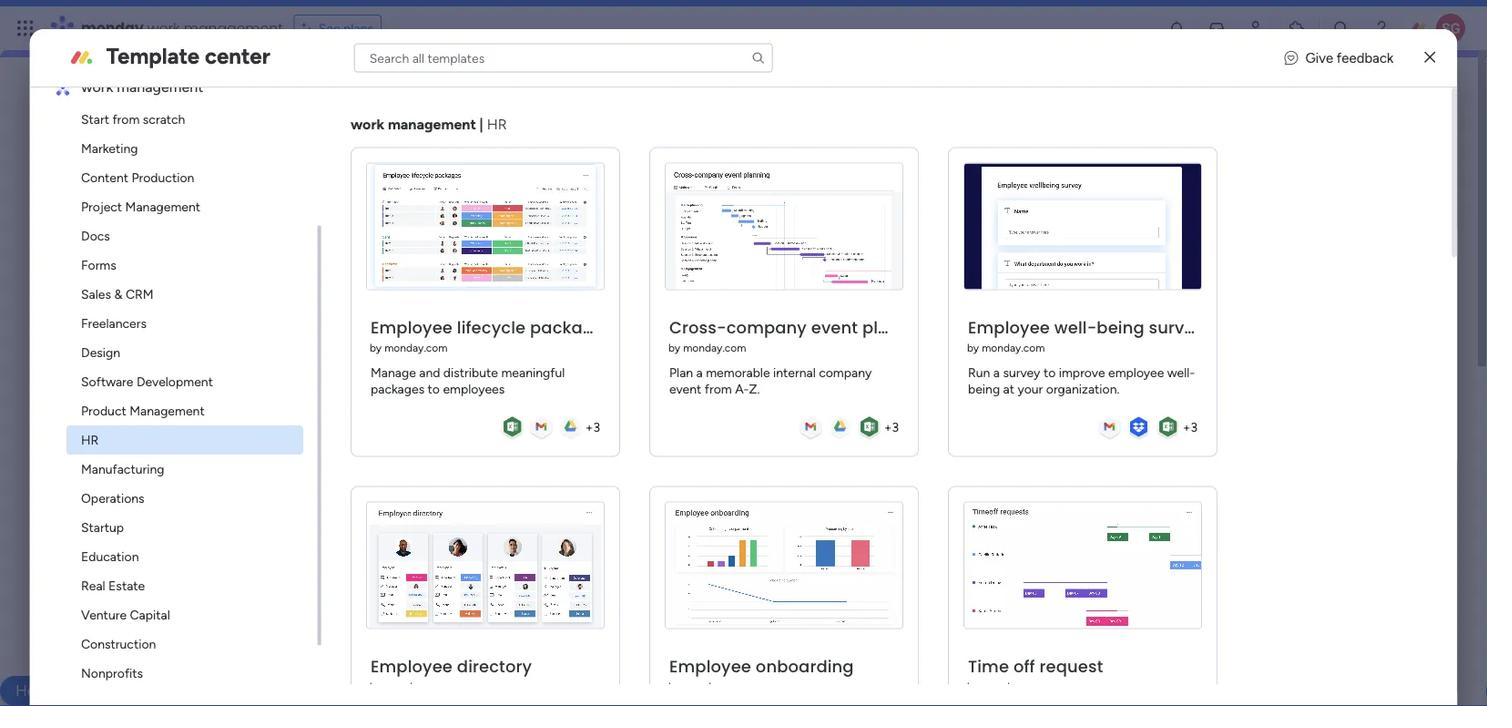Task type: vqa. For each thing, say whether or not it's contained in the screenshot.
angle down icon
no



Task type: locate. For each thing, give the bounding box(es) containing it.
being up employee
[[1097, 316, 1145, 339]]

survey up employee
[[1149, 316, 1204, 339]]

1 vertical spatial packages
[[370, 381, 424, 396]]

2 + 3 from the left
[[884, 419, 899, 435]]

2 horizontal spatial +
[[1183, 419, 1191, 435]]

0 vertical spatial survey
[[1149, 316, 1204, 339]]

0 vertical spatial hr
[[487, 116, 507, 133]]

+ 3 for employee well-being survey
[[1183, 419, 1198, 435]]

1 horizontal spatial your
[[1018, 381, 1043, 396]]

1 horizontal spatial + 3
[[884, 419, 899, 435]]

feedback
[[1337, 49, 1394, 66]]

1 a from the left
[[696, 364, 703, 380]]

one
[[552, 283, 573, 298]]

start
[[81, 112, 109, 127]]

management down production on the left of the page
[[125, 199, 200, 215]]

management
[[184, 18, 283, 38], [117, 78, 203, 95], [416, 115, 589, 150], [388, 116, 476, 133], [397, 234, 494, 254], [587, 302, 662, 317], [398, 364, 473, 379], [546, 465, 642, 484]]

from right the start
[[112, 112, 139, 127]]

+ 3
[[585, 419, 600, 435], [884, 419, 899, 435], [1183, 419, 1198, 435]]

0 vertical spatial being
[[1097, 316, 1145, 339]]

2 horizontal spatial 3
[[1191, 419, 1198, 435]]

None search field
[[354, 43, 773, 72]]

1 vertical spatial from
[[705, 381, 732, 396]]

capital
[[130, 607, 170, 623]]

memorable
[[706, 364, 770, 380]]

company down tasks,
[[726, 316, 807, 339]]

1 horizontal spatial manage
[[370, 364, 416, 380]]

1 vertical spatial company
[[819, 364, 872, 380]]

1 horizontal spatial well-
[[1167, 364, 1195, 380]]

event down plan
[[669, 381, 701, 396]]

help
[[15, 681, 48, 700]]

2 a from the left
[[993, 364, 1000, 380]]

0 horizontal spatial + 3
[[585, 419, 600, 435]]

hr down product
[[81, 432, 98, 448]]

1 3 from the left
[[593, 419, 600, 435]]

a for employee
[[993, 364, 1000, 380]]

monday up template
[[81, 18, 144, 38]]

z.
[[749, 381, 760, 396]]

event up internal
[[811, 316, 858, 339]]

employee lifecycle packages by monday.com
[[370, 316, 613, 354]]

0 vertical spatial management
[[125, 199, 200, 215]]

and left distribute
[[419, 364, 440, 380]]

all
[[401, 283, 413, 298]]

management inside welcome to work management
[[416, 115, 589, 150]]

lifecycle
[[457, 316, 526, 339]]

employee inside employee lifecycle packages by monday.com
[[370, 316, 453, 339]]

survey
[[1149, 316, 1204, 339], [1003, 364, 1040, 380]]

dots,
[[329, 321, 357, 337]]

a right run
[[993, 364, 1000, 380]]

packages
[[530, 316, 613, 339], [370, 381, 424, 396]]

survey up at
[[1003, 364, 1040, 380]]

and left run
[[355, 283, 376, 298]]

welcome to work management
[[344, 102, 589, 150]]

design
[[81, 345, 120, 360]]

and
[[355, 283, 376, 298], [418, 302, 440, 317], [441, 321, 462, 337], [419, 364, 440, 380]]

0 horizontal spatial 3
[[593, 419, 600, 435]]

hr
[[487, 116, 507, 133], [81, 432, 98, 448]]

monday.com inside cross-company event planning by monday.com
[[683, 341, 746, 354]]

1 horizontal spatial +
[[884, 419, 892, 435]]

employee for well-
[[968, 316, 1050, 339]]

place.
[[619, 283, 652, 298]]

management down 'development'
[[129, 403, 204, 419]]

1 vertical spatial monday
[[507, 302, 553, 317]]

manage
[[307, 283, 352, 298], [370, 364, 416, 380]]

1 vertical spatial well-
[[1167, 364, 1195, 380]]

aspects
[[416, 283, 461, 298]]

well- right employee
[[1167, 364, 1195, 380]]

1 vertical spatial being
[[968, 381, 1000, 396]]

to right welcome
[[409, 102, 423, 120]]

employee inside "employee onboarding by monday.com"
[[669, 655, 751, 678]]

inbox image
[[1208, 19, 1226, 37]]

0 vertical spatial company
[[726, 316, 807, 339]]

3 + 3 from the left
[[1183, 419, 1198, 435]]

1 horizontal spatial hr
[[487, 116, 507, 133]]

request
[[1040, 655, 1103, 678]]

work management product
[[358, 234, 557, 254]]

content production
[[81, 170, 194, 185]]

+
[[585, 419, 593, 435], [884, 419, 892, 435], [1183, 419, 1191, 435]]

1 horizontal spatial event
[[811, 316, 858, 339]]

crm
[[125, 287, 153, 302]]

well-
[[1055, 316, 1097, 339], [1167, 364, 1195, 380]]

and inside manage and distribute meaningful packages to employees
[[419, 364, 440, 380]]

management inside button
[[398, 364, 473, 379]]

your inside the run a survey to improve employee well- being at your organization.
[[1018, 381, 1043, 396]]

venture capital
[[81, 607, 170, 623]]

of
[[464, 283, 476, 298]]

event inside cross-company event planning by monday.com
[[811, 316, 858, 339]]

center
[[205, 43, 270, 69]]

manage inside manage and run all aspects of your work in one unified place. from everyday tasks, to advanced projects, and processes, monday work management allows you to connect the dots, work smarter, and achieve shared goals.
[[307, 283, 352, 298]]

manage down smarter,
[[370, 364, 416, 380]]

packages down the "explore work management templates"
[[370, 381, 424, 396]]

advanced
[[307, 302, 362, 317]]

1 horizontal spatial from
[[705, 381, 732, 396]]

packages down the one
[[530, 316, 613, 339]]

+ 3 for employee lifecycle packages
[[585, 419, 600, 435]]

1 horizontal spatial company
[[819, 364, 872, 380]]

0 horizontal spatial monday
[[81, 18, 144, 38]]

real
[[81, 578, 105, 594]]

1 vertical spatial survey
[[1003, 364, 1040, 380]]

to down the "explore work management templates"
[[428, 381, 440, 396]]

0 vertical spatial manage
[[307, 283, 352, 298]]

cross-
[[669, 316, 726, 339]]

a
[[696, 364, 703, 380], [993, 364, 1000, 380]]

3 + from the left
[[1183, 419, 1191, 435]]

0 horizontal spatial survey
[[1003, 364, 1040, 380]]

getting started with work management button
[[285, 439, 1194, 511]]

1 + 3 from the left
[[585, 419, 600, 435]]

by inside cross-company event planning by monday.com
[[668, 341, 680, 354]]

1 vertical spatial event
[[669, 381, 701, 396]]

your right at
[[1018, 381, 1043, 396]]

product
[[498, 234, 557, 254]]

scratch
[[143, 112, 185, 127]]

the
[[307, 321, 325, 337]]

monday
[[81, 18, 144, 38], [507, 302, 553, 317]]

to left 'improve'
[[1044, 364, 1056, 380]]

0 vertical spatial your
[[479, 283, 505, 298]]

0 vertical spatial packages
[[530, 316, 613, 339]]

to inside manage and distribute meaningful packages to employees
[[428, 381, 440, 396]]

1 horizontal spatial being
[[1097, 316, 1145, 339]]

production
[[131, 170, 194, 185]]

0 vertical spatial from
[[112, 112, 139, 127]]

management
[[125, 199, 200, 215], [129, 403, 204, 419]]

employee
[[370, 316, 453, 339], [968, 316, 1050, 339], [370, 655, 453, 678], [669, 655, 751, 678]]

docs
[[81, 228, 110, 244]]

a-
[[735, 381, 749, 396]]

templates
[[476, 364, 533, 379]]

company right internal
[[819, 364, 872, 380]]

3 3 from the left
[[1191, 419, 1198, 435]]

venture
[[81, 607, 126, 623]]

well- up 'improve'
[[1055, 316, 1097, 339]]

2 + from the left
[[884, 419, 892, 435]]

from inside the plan a memorable internal company event from a-z.
[[705, 381, 732, 396]]

1 vertical spatial your
[[1018, 381, 1043, 396]]

and down aspects
[[418, 302, 440, 317]]

0 horizontal spatial your
[[479, 283, 505, 298]]

0 horizontal spatial hr
[[81, 432, 98, 448]]

from left a-
[[705, 381, 732, 396]]

work management
[[81, 78, 203, 95]]

a inside the run a survey to improve employee well- being at your organization.
[[993, 364, 1000, 380]]

0 vertical spatial event
[[811, 316, 858, 339]]

manage inside manage and distribute meaningful packages to employees
[[370, 364, 416, 380]]

0 horizontal spatial company
[[726, 316, 807, 339]]

monday up the shared on the left top of the page
[[507, 302, 553, 317]]

1 horizontal spatial packages
[[530, 316, 613, 339]]

by
[[370, 341, 382, 354], [668, 341, 680, 354], [967, 341, 979, 354], [370, 680, 382, 693], [668, 680, 680, 693], [967, 680, 979, 693]]

3 for cross-company event planning
[[892, 419, 899, 435]]

a inside the plan a memorable internal company event from a-z.
[[696, 364, 703, 380]]

1 horizontal spatial monday
[[507, 302, 553, 317]]

1 vertical spatial hr
[[81, 432, 98, 448]]

2 horizontal spatial + 3
[[1183, 419, 1198, 435]]

0 horizontal spatial packages
[[370, 381, 424, 396]]

to right you
[[728, 302, 740, 317]]

3 for employee lifecycle packages
[[593, 419, 600, 435]]

0 horizontal spatial being
[[968, 381, 1000, 396]]

0 horizontal spatial well-
[[1055, 316, 1097, 339]]

apps image
[[1288, 19, 1306, 37]]

your right of
[[479, 283, 505, 298]]

employee inside employee well-being survey by monday.com
[[968, 316, 1050, 339]]

work inside button
[[367, 364, 395, 379]]

help image
[[1373, 19, 1391, 37]]

explore
[[321, 364, 364, 379]]

hr right |
[[487, 116, 507, 133]]

1 horizontal spatial survey
[[1149, 316, 1204, 339]]

projects,
[[365, 302, 415, 317]]

0 horizontal spatial +
[[585, 419, 593, 435]]

being inside employee well-being survey by monday.com
[[1097, 316, 1145, 339]]

1 horizontal spatial a
[[993, 364, 1000, 380]]

0 horizontal spatial event
[[669, 381, 701, 396]]

manage up "advanced"
[[307, 283, 352, 298]]

0 vertical spatial monday
[[81, 18, 144, 38]]

freelancers
[[81, 316, 146, 331]]

survey inside employee well-being survey by monday.com
[[1149, 316, 1204, 339]]

2 3 from the left
[[892, 419, 899, 435]]

a right plan
[[696, 364, 703, 380]]

1 vertical spatial management
[[129, 403, 204, 419]]

well- inside employee well-being survey by monday.com
[[1055, 316, 1097, 339]]

1 vertical spatial manage
[[370, 364, 416, 380]]

0 horizontal spatial from
[[112, 112, 139, 127]]

0 vertical spatial well-
[[1055, 316, 1097, 339]]

forms
[[81, 257, 116, 273]]

1 + from the left
[[585, 419, 593, 435]]

employee inside employee directory by monday.com
[[370, 655, 453, 678]]

0 horizontal spatial manage
[[307, 283, 352, 298]]

project
[[81, 199, 122, 215]]

monday.com
[[384, 341, 447, 354], [683, 341, 746, 354], [982, 341, 1045, 354], [384, 680, 447, 693], [683, 680, 746, 693], [982, 680, 1045, 693]]

1 horizontal spatial 3
[[892, 419, 899, 435]]

company inside cross-company event planning by monday.com
[[726, 316, 807, 339]]

employee well-being survey by monday.com
[[967, 316, 1204, 354]]

by inside time off request by monday.com
[[967, 680, 979, 693]]

packages inside manage and distribute meaningful packages to employees
[[370, 381, 424, 396]]

0 horizontal spatial a
[[696, 364, 703, 380]]

help button
[[0, 676, 64, 706]]

employees
[[443, 381, 505, 396]]

work
[[147, 18, 180, 38], [81, 78, 113, 95], [344, 115, 408, 150], [350, 116, 384, 133], [358, 234, 393, 254], [508, 283, 536, 298], [556, 302, 583, 317], [360, 321, 388, 337], [367, 364, 395, 379], [506, 465, 542, 484]]

event inside the plan a memorable internal company event from a-z.
[[669, 381, 701, 396]]

to right tasks,
[[778, 283, 790, 298]]

from
[[112, 112, 139, 127], [705, 381, 732, 396]]

a for cross-
[[696, 364, 703, 380]]

being down run
[[968, 381, 1000, 396]]

monday.com inside employee directory by monday.com
[[384, 680, 447, 693]]



Task type: describe. For each thing, give the bounding box(es) containing it.
management inside list box
[[117, 78, 203, 95]]

invite members image
[[1248, 19, 1266, 37]]

goals.
[[553, 321, 586, 337]]

&
[[114, 287, 122, 302]]

work inside list box
[[81, 78, 113, 95]]

onboarding
[[756, 655, 854, 678]]

software development
[[81, 374, 213, 389]]

v2 user feedback image
[[1285, 48, 1299, 68]]

project management
[[81, 199, 200, 215]]

see plans
[[319, 20, 374, 36]]

plan
[[669, 364, 693, 380]]

search image
[[751, 51, 766, 65]]

explore work management templates
[[321, 364, 533, 379]]

time off request by monday.com
[[967, 655, 1103, 693]]

employee directory by monday.com
[[370, 655, 532, 693]]

nonprofits
[[81, 666, 143, 681]]

manage for manage and distribute meaningful packages to employees
[[370, 364, 416, 380]]

monday work management
[[81, 18, 283, 38]]

well- inside the run a survey to improve employee well- being at your organization.
[[1167, 364, 1195, 380]]

cross-company event planning by monday.com
[[668, 316, 937, 354]]

tasks,
[[743, 283, 775, 298]]

at
[[1003, 381, 1015, 396]]

startup
[[81, 520, 124, 535]]

achieve
[[465, 321, 509, 337]]

in
[[539, 283, 549, 298]]

work management list box
[[37, 61, 321, 706]]

product management
[[81, 403, 204, 419]]

notifications image
[[1168, 19, 1186, 37]]

run
[[968, 364, 990, 380]]

give feedback link
[[1285, 48, 1394, 68]]

management for product management
[[129, 403, 204, 419]]

close image
[[1425, 51, 1436, 64]]

meaningful
[[501, 364, 565, 380]]

employee for onboarding
[[669, 655, 751, 678]]

|
[[479, 116, 483, 133]]

estate
[[108, 578, 145, 594]]

plans
[[343, 20, 374, 36]]

shared
[[512, 321, 550, 337]]

start from scratch
[[81, 112, 185, 127]]

from
[[655, 283, 685, 298]]

+ for being
[[1183, 419, 1191, 435]]

allows
[[665, 302, 700, 317]]

employee
[[1108, 364, 1164, 380]]

welcome
[[344, 102, 405, 120]]

run a survey to improve employee well- being at your organization.
[[968, 364, 1195, 396]]

sales
[[81, 287, 111, 302]]

manage and distribute meaningful packages to employees
[[370, 364, 565, 396]]

manage for manage and run all aspects of your work in one unified place. from everyday tasks, to advanced projects, and processes, monday work management allows you to connect the dots, work smarter, and achieve shared goals.
[[307, 283, 352, 298]]

real estate
[[81, 578, 145, 594]]

manage and run all aspects of your work in one unified place. from everyday tasks, to advanced projects, and processes, monday work management allows you to connect the dots, work smarter, and achieve shared goals.
[[307, 283, 790, 337]]

software
[[81, 374, 133, 389]]

manufacturing
[[81, 461, 164, 477]]

sam green image
[[1437, 14, 1466, 43]]

employee for directory
[[370, 655, 453, 678]]

Search all templates search field
[[354, 43, 773, 72]]

monday.com inside time off request by monday.com
[[982, 680, 1045, 693]]

to inside welcome to work management
[[409, 102, 423, 120]]

+ 3 for cross-company event planning
[[884, 419, 899, 435]]

plan a memorable internal company event from a-z.
[[669, 364, 872, 396]]

to inside the run a survey to improve employee well- being at your organization.
[[1044, 364, 1056, 380]]

development
[[136, 374, 213, 389]]

explore work management templates button
[[307, 357, 548, 386]]

give feedback
[[1306, 49, 1394, 66]]

getting
[[353, 465, 409, 484]]

smarter,
[[391, 321, 438, 337]]

packages inside employee lifecycle packages by monday.com
[[530, 316, 613, 339]]

construction
[[81, 636, 156, 652]]

see
[[319, 20, 340, 36]]

management inside manage and run all aspects of your work in one unified place. from everyday tasks, to advanced projects, and processes, monday work management allows you to connect the dots, work smarter, and achieve shared goals.
[[587, 302, 662, 317]]

survey inside the run a survey to improve employee well- being at your organization.
[[1003, 364, 1040, 380]]

work inside welcome to work management
[[344, 115, 408, 150]]

company inside the plan a memorable internal company event from a-z.
[[819, 364, 872, 380]]

started
[[413, 465, 466, 484]]

everyday
[[688, 283, 740, 298]]

getting started with work management
[[353, 465, 642, 484]]

from inside work management templates "element"
[[112, 112, 139, 127]]

work management templates element
[[48, 105, 318, 706]]

connect
[[743, 302, 790, 317]]

+ for packages
[[585, 419, 593, 435]]

your inside manage and run all aspects of your work in one unified place. from everyday tasks, to advanced projects, and processes, monday work management allows you to connect the dots, work smarter, and achieve shared goals.
[[479, 283, 505, 298]]

off
[[1014, 655, 1035, 678]]

monday.com inside employee lifecycle packages by monday.com
[[384, 341, 447, 354]]

see plans button
[[294, 15, 382, 42]]

run
[[379, 283, 398, 298]]

give
[[1306, 49, 1334, 66]]

management for project management
[[125, 199, 200, 215]]

by inside employee lifecycle packages by monday.com
[[370, 341, 382, 354]]

work inside dropdown button
[[506, 465, 542, 484]]

monday.com inside "employee onboarding by monday.com"
[[683, 680, 746, 693]]

3 for employee well-being survey
[[1191, 419, 1198, 435]]

by inside "employee onboarding by monday.com"
[[668, 680, 680, 693]]

distribute
[[443, 364, 498, 380]]

unified
[[577, 283, 616, 298]]

and down 'processes,'
[[441, 321, 462, 337]]

work management | hr
[[350, 116, 507, 133]]

template
[[106, 43, 200, 69]]

select product image
[[16, 19, 35, 37]]

search everything image
[[1333, 19, 1351, 37]]

employee for lifecycle
[[370, 316, 453, 339]]

monday inside manage and run all aspects of your work in one unified place. from everyday tasks, to advanced projects, and processes, monday work management allows you to connect the dots, work smarter, and achieve shared goals.
[[507, 302, 553, 317]]

template center
[[106, 43, 270, 69]]

+ for event
[[884, 419, 892, 435]]

by inside employee well-being survey by monday.com
[[967, 341, 979, 354]]

marketing
[[81, 141, 138, 156]]

being inside the run a survey to improve employee well- being at your organization.
[[968, 381, 1000, 396]]

you
[[703, 302, 724, 317]]

operations
[[81, 491, 144, 506]]

sales & crm
[[81, 287, 153, 302]]

organization.
[[1046, 381, 1120, 396]]

product
[[81, 403, 126, 419]]

with
[[470, 465, 502, 484]]

monday.com inside employee well-being survey by monday.com
[[982, 341, 1045, 354]]

employee onboarding by monday.com
[[668, 655, 854, 693]]

hr inside work management templates "element"
[[81, 432, 98, 448]]

directory
[[457, 655, 532, 678]]

management inside dropdown button
[[546, 465, 642, 484]]

by inside employee directory by monday.com
[[370, 680, 382, 693]]

planning
[[862, 316, 937, 339]]

internal
[[773, 364, 816, 380]]



